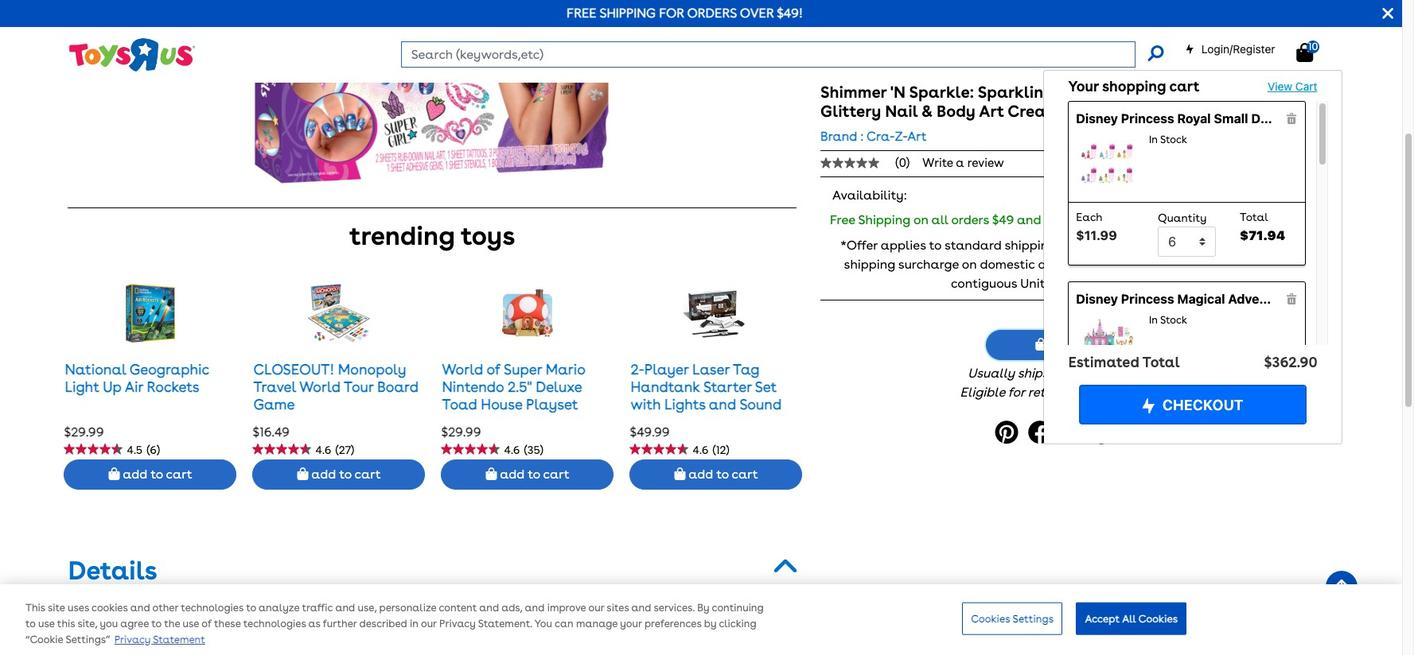 Task type: vqa. For each thing, say whether or not it's contained in the screenshot.


Task type: locate. For each thing, give the bounding box(es) containing it.
technologies up these
[[181, 603, 244, 615]]

add to cart down (6)
[[120, 467, 192, 482]]

4.6 left the (12)
[[693, 444, 709, 457]]

with inside the 2-player laser tag handtank starter set with lights and sound effects $49.99
[[631, 396, 661, 413]]

1 horizontal spatial shopping bag image
[[297, 468, 308, 481]]

cookies left settings
[[971, 613, 1010, 625]]

reveal™-
[[1315, 111, 1372, 126]]

and
[[1017, 212, 1041, 228], [709, 396, 736, 413], [130, 603, 150, 615], [335, 603, 355, 615], [479, 603, 499, 615], [525, 603, 545, 615], [632, 603, 651, 615], [526, 614, 550, 629], [222, 633, 246, 648], [562, 633, 586, 648], [712, 633, 737, 648], [338, 652, 362, 656], [526, 652, 550, 656]]

1 vertical spatial glitter
[[129, 633, 169, 648]]

as
[[308, 618, 320, 630]]

on inside *offer applies to standard shipping to one location in the contiguous u.s. a $10 shipping surcharge on domestic orders applies to customers living outside the contiguous united states: hawaii, alaska.
[[962, 257, 977, 272]]

in left 3
[[1052, 366, 1062, 381]]

2 4.6 from the left
[[504, 444, 520, 457]]

the down privacy statement
[[154, 652, 174, 656]]

preferences
[[645, 618, 702, 630]]

1 $29.99 from the left
[[64, 425, 104, 440]]

up*
[[1044, 212, 1066, 228]]

0 horizontal spatial shopping bag image
[[109, 468, 120, 481]]

shipping
[[858, 212, 911, 228]]

0 horizontal spatial contiguous
[[951, 276, 1017, 291]]

shimmer inside shimmer 'n sparkle: sparkling glitter tatoos & nails - design, dazzle and shine with the shimmer 'n sparkle sparkling glitter tattoos and nails art. contains assorted pieces of glittery nails and stickers that let you and your friends create the ultimate in gorgeous nails and body art! sparkle tattoos and body art! create your own sparkli
[[640, 614, 692, 629]]

1 horizontal spatial shipping
[[1005, 238, 1056, 253]]

0 horizontal spatial body
[[553, 652, 584, 656]]

0 horizontal spatial shopping bag image
[[486, 468, 497, 481]]

1 vertical spatial body
[[553, 652, 584, 656]]

use up "cookie
[[38, 618, 55, 630]]

by
[[704, 618, 717, 630]]

shopping bag image for national geographic light up air rockets
[[109, 468, 120, 481]]

0 horizontal spatial 4.6
[[316, 444, 331, 457]]

2 vertical spatial in
[[1149, 314, 1158, 326]]

you
[[100, 618, 118, 630], [687, 633, 709, 648]]

your down sites
[[620, 618, 642, 630]]

on inside usually ships in 3 to 5 business days eligible for return on toysrus.com only
[[1068, 385, 1083, 400]]

contiguous up living
[[1190, 238, 1256, 253]]

shopping bag image down house
[[486, 468, 497, 481]]

closeout!
[[253, 362, 334, 378]]

1 horizontal spatial you
[[687, 633, 709, 648]]

1 vertical spatial on
[[962, 257, 977, 272]]

4.5
[[127, 444, 143, 457]]

copy a link to shimmer 'n sparkle: sparkling glitter tattoos & nails - diy glittery nail & body art creations, cra-z-art ages 8+ image
[[1095, 416, 1129, 451]]

orders inside *offer applies to standard shipping to one location in the contiguous u.s. a $10 shipping surcharge on domestic orders applies to customers living outside the contiguous united states: hawaii, alaska.
[[1038, 257, 1076, 272]]

deluxe
[[536, 379, 582, 396]]

to
[[929, 238, 942, 253], [1059, 238, 1072, 253], [1127, 257, 1140, 272], [1078, 338, 1090, 353], [1076, 366, 1088, 381], [151, 467, 163, 482], [339, 467, 352, 482], [528, 467, 540, 482], [716, 467, 729, 482], [246, 603, 256, 615], [25, 618, 36, 630], [151, 618, 162, 630]]

'n
[[695, 614, 705, 629]]

2 horizontal spatial shopping bag image
[[1297, 43, 1313, 62]]

0 vertical spatial -
[[1235, 83, 1241, 102]]

1 vertical spatial nails
[[305, 652, 335, 656]]

to inside usually ships in 3 to 5 business days eligible for return on toysrus.com only
[[1076, 366, 1088, 381]]

close button image
[[1383, 5, 1394, 22]]

2-
[[631, 362, 645, 378]]

on down standard on the top of the page
[[962, 257, 977, 272]]

0 horizontal spatial glitter
[[129, 633, 169, 648]]

with up stickers
[[587, 614, 614, 629]]

the up the customers on the right of the page
[[1167, 238, 1187, 253]]

1 horizontal spatial applies
[[1079, 257, 1124, 272]]

None search field
[[401, 41, 1163, 68]]

1 horizontal spatial cookies
[[1139, 613, 1178, 625]]

shipping up domestic
[[1005, 238, 1056, 253]]

2 princess from the top
[[1121, 292, 1174, 306]]

you inside this site uses cookies and other technologies to analyze traffic and use, personalize content and ads, and improve our sites and services. by continuing to use this site, you agree to the use of these technologies as further described in our privacy statement. you can manage your preferences by clicking "cookie settings"
[[100, 618, 118, 630]]

geographic
[[129, 362, 209, 378]]

in inside *offer applies to standard shipping to one location in the contiguous u.s. a $10 shipping surcharge on domestic orders applies to customers living outside the contiguous united states: hawaii, alaska.
[[1154, 238, 1164, 253]]

2 horizontal spatial shopping bag image
[[1036, 338, 1047, 351]]

that
[[638, 633, 665, 648]]

1 vertical spatial -
[[427, 614, 432, 629]]

glittery
[[821, 102, 881, 121]]

in stock
[[1149, 134, 1187, 146], [1089, 188, 1136, 203], [1149, 314, 1187, 326]]

2 vertical spatial stock
[[1160, 314, 1187, 326]]

with inside shimmer 'n sparkle: sparkling glitter tatoos & nails - design, dazzle and shine with the shimmer 'n sparkle sparkling glitter tattoos and nails art. contains assorted pieces of glittery nails and stickers that let you and your friends create the ultimate in gorgeous nails and body art! sparkle tattoos and body art! create your own sparkli
[[587, 614, 614, 629]]

'n for sparkle:
[[891, 83, 906, 102]]

2 horizontal spatial &
[[1175, 83, 1187, 102]]

in down hawaii,
[[1149, 314, 1158, 326]]

shimmer up :
[[821, 83, 887, 102]]

world of super mario nintendo 2.5" deluxe toad house playset link
[[442, 362, 585, 413]]

0 horizontal spatial -
[[427, 614, 432, 629]]

1 vertical spatial tattoos
[[172, 633, 219, 648]]

shipping down *offer
[[844, 257, 895, 272]]

this site uses cookies and other technologies to analyze traffic and use, personalize content and ads, and improve our sites and services. by continuing to use this site, you agree to the use of these technologies as further described in our privacy statement. you can manage your preferences by clicking "cookie settings"
[[25, 603, 764, 646]]

add for world of super mario nintendo 2.5" deluxe toad house playset
[[500, 467, 525, 482]]

cra- down your shopping cart
[[1092, 102, 1127, 121]]

trash icon image left castle
[[1285, 293, 1298, 306]]

your
[[620, 618, 642, 630], [740, 633, 767, 648], [658, 652, 685, 656]]

add to cart button down (6)
[[64, 460, 237, 490]]

the inside this site uses cookies and other technologies to analyze traffic and use, personalize content and ads, and improve our sites and services. by continuing to use this site, you agree to the use of these technologies as further described in our privacy statement. you can manage your preferences by clicking "cookie settings"
[[164, 618, 180, 630]]

total
[[1240, 211, 1269, 224], [1143, 354, 1180, 371]]

in
[[1149, 134, 1158, 146], [1089, 188, 1100, 203], [1149, 314, 1158, 326]]

sparkling up friends
[[68, 633, 127, 648]]

to down (35)
[[528, 467, 540, 482]]

0 horizontal spatial shipping
[[844, 257, 895, 272]]

on left the all
[[914, 212, 929, 228]]

- for nails
[[427, 614, 432, 629]]

0 horizontal spatial your
[[620, 618, 642, 630]]

in down the personalize
[[410, 618, 419, 630]]

trash icon image
[[1285, 112, 1298, 125], [1285, 293, 1298, 306]]

0 horizontal spatial on
[[914, 212, 929, 228]]

0 horizontal spatial cookies
[[971, 613, 1010, 625]]

add to cart down the (27)
[[308, 467, 381, 482]]

art
[[979, 102, 1004, 121], [1143, 102, 1168, 121], [908, 129, 927, 144]]

accept
[[1085, 613, 1120, 625]]

cookies settings
[[971, 613, 1054, 625]]

1 horizontal spatial nails
[[529, 633, 559, 648]]

1 horizontal spatial on
[[962, 257, 977, 272]]

stock
[[1160, 134, 1187, 146], [1103, 188, 1136, 203], [1160, 314, 1187, 326]]

styles
[[1375, 111, 1414, 126]]

this
[[57, 618, 75, 630]]

z- down the shopping
[[1127, 102, 1143, 121]]

privacy up the create
[[114, 634, 151, 646]]

0 horizontal spatial nails
[[250, 633, 281, 648]]

game
[[253, 396, 295, 413]]

shopping bag image down effects
[[674, 468, 686, 481]]

1 vertical spatial sparkle
[[426, 652, 472, 656]]

nails inside shimmer 'n sparkle: sparkling glitter tattoos & nails - diy glittery nail & body art creations, cra-z-art ages 8+ brand : cra-z-art
[[1190, 83, 1231, 102]]

to down the this
[[25, 618, 36, 630]]

privacy statement link
[[114, 634, 205, 646]]

shopping bag image
[[1297, 43, 1313, 62], [486, 468, 497, 481], [674, 468, 686, 481]]

add down 4.6 (35)
[[500, 467, 525, 482]]

cra- right :
[[867, 129, 895, 144]]

and down starter
[[709, 396, 736, 413]]

disney down states:
[[1076, 292, 1118, 306]]

2 disney from the top
[[1076, 292, 1118, 306]]

2 horizontal spatial of
[[487, 362, 500, 378]]

$29.99 down light
[[64, 425, 104, 440]]

shimmer
[[68, 614, 124, 629]]

your
[[1068, 78, 1099, 95]]

1 horizontal spatial $29.99
[[441, 425, 481, 440]]

$29.99 for world of super mario nintendo 2.5" deluxe toad house playset
[[441, 425, 481, 440]]

'n inside shimmer 'n sparkle: sparkling glitter tatoos & nails - design, dazzle and shine with the shimmer 'n sparkle sparkling glitter tattoos and nails art. contains assorted pieces of glittery nails and stickers that let you and your friends create the ultimate in gorgeous nails and body art! sparkle tattoos and body art! create your own sparkli
[[128, 614, 139, 629]]

2 $29.99 from the left
[[441, 425, 481, 440]]

1 horizontal spatial contiguous
[[1190, 238, 1256, 253]]

2 use from the left
[[183, 618, 199, 630]]

0 vertical spatial your
[[620, 618, 642, 630]]

0 vertical spatial total
[[1240, 211, 1269, 224]]

& right nail
[[921, 102, 933, 121]]

1 vertical spatial sparkling
[[68, 633, 127, 648]]

'n up privacy statement link
[[128, 614, 139, 629]]

glitter inside shimmer 'n sparkle: sparkling glitter tattoos & nails - diy glittery nail & body art creations, cra-z-art ages 8+ brand : cra-z-art
[[1057, 83, 1108, 102]]

world of super mario nintendo 2.5" deluxe toad house playset image
[[495, 274, 560, 354]]

princess
[[1121, 111, 1174, 126], [1121, 292, 1174, 306]]

improve
[[547, 603, 586, 615]]

sparkle:
[[142, 614, 198, 629]]

accept all cookies
[[1085, 613, 1178, 625]]

on down 3
[[1068, 385, 1083, 400]]

-
[[1235, 83, 1241, 102], [427, 614, 432, 629]]

add to cart down (35)
[[497, 467, 569, 482]]

1 horizontal spatial orders
[[1038, 257, 1076, 272]]

0 horizontal spatial use
[[38, 618, 55, 630]]

0 horizontal spatial privacy
[[114, 634, 151, 646]]

add up 3
[[1050, 338, 1074, 353]]

2 vertical spatial your
[[658, 652, 685, 656]]

1 vertical spatial our
[[421, 618, 437, 630]]

2 vertical spatial of
[[465, 633, 478, 648]]

0 vertical spatial trash icon image
[[1285, 112, 1298, 125]]

to down the (27)
[[339, 467, 352, 482]]

4.6 left (35)
[[504, 444, 520, 457]]

$49.99
[[630, 425, 670, 440]]

to down the (12)
[[716, 467, 729, 482]]

$16.49
[[253, 425, 290, 440]]

manage
[[576, 618, 618, 630]]

1 vertical spatial applies
[[1079, 257, 1124, 272]]

2 horizontal spatial your
[[740, 633, 767, 648]]

contains
[[309, 633, 364, 648]]

1 horizontal spatial cra-
[[1092, 102, 1127, 121]]

other
[[152, 603, 178, 615]]

in stock for magical
[[1149, 314, 1187, 326]]

art up review
[[979, 102, 1004, 121]]

in stock for royal
[[1149, 134, 1187, 146]]

0 vertical spatial nails
[[529, 633, 559, 648]]

1 horizontal spatial sparkling
[[978, 83, 1054, 102]]

sparkle down pieces
[[426, 652, 472, 656]]

4.6 (27)
[[316, 444, 354, 457]]

stock down 'royal'
[[1160, 134, 1187, 146]]

0 horizontal spatial shimmer
[[640, 614, 692, 629]]

'n left sparkle:
[[891, 83, 906, 102]]

continuing
[[712, 603, 764, 615]]

2 vertical spatial tattoos
[[475, 652, 523, 656]]

1 vertical spatial princess
[[1121, 292, 1174, 306]]

0 horizontal spatial &
[[377, 614, 386, 629]]

(0) button
[[821, 156, 923, 170]]

0 horizontal spatial sparkling
[[68, 633, 127, 648]]

settings"
[[66, 634, 110, 646]]

0 vertical spatial orders
[[951, 212, 989, 228]]

1 vertical spatial shipping
[[844, 257, 895, 272]]

0 vertical spatial z-
[[1127, 102, 1143, 121]]

and down 'clicking'
[[712, 633, 737, 648]]

light
[[65, 379, 99, 396]]

3 4.6 from the left
[[693, 444, 709, 457]]

orders
[[687, 6, 737, 21]]

your down 'clicking'
[[740, 633, 767, 648]]

personalize
[[379, 603, 436, 615]]

10 link
[[1297, 40, 1330, 63]]

and down contains
[[338, 652, 362, 656]]

1 vertical spatial you
[[687, 633, 709, 648]]

0 vertical spatial with
[[631, 396, 661, 413]]

2 horizontal spatial on
[[1068, 385, 1083, 400]]

to down (6)
[[151, 467, 163, 482]]

shopping
[[1102, 78, 1166, 95]]

share shimmer 'n sparkle: sparkling glitter tattoos & nails - diy glittery nail & body art creations, cra-z-art ages 8+ on facebook image
[[1028, 416, 1057, 451]]

and left up*
[[1017, 212, 1041, 228]]

0 vertical spatial our
[[589, 603, 604, 615]]

1 trash icon image from the top
[[1285, 112, 1298, 125]]

add for national geographic light up air rockets
[[123, 467, 147, 482]]

the
[[1167, 238, 1187, 253], [1291, 257, 1311, 272], [617, 614, 637, 629], [164, 618, 180, 630], [154, 652, 174, 656]]

national geographic light up air rockets link
[[65, 362, 209, 396]]

shopping bag image for world of super mario nintendo 2.5" deluxe toad house playset
[[486, 468, 497, 481]]

disney down your
[[1076, 111, 1118, 126]]

each
[[1076, 211, 1103, 224]]

1 horizontal spatial our
[[589, 603, 604, 615]]

art down nail
[[908, 129, 927, 144]]

1 horizontal spatial z-
[[1127, 102, 1143, 121]]

with up effects
[[631, 396, 661, 413]]

2 trash icon image from the top
[[1285, 293, 1298, 306]]

body inside shimmer 'n sparkle: sparkling glitter tattoos & nails - diy glittery nail & body art creations, cra-z-art ages 8+ brand : cra-z-art
[[937, 102, 976, 121]]

add to cart button for national geographic light up air rockets
[[64, 460, 237, 490]]

1 vertical spatial disney
[[1076, 292, 1118, 306]]

quantity
[[1158, 212, 1207, 225]]

4.6 for deluxe
[[504, 444, 520, 457]]

nintendo
[[442, 379, 504, 396]]

princess down the shopping
[[1121, 111, 1174, 126]]

in down these
[[232, 652, 243, 656]]

body left art!
[[553, 652, 584, 656]]

disney princess magical adventures castle image
[[1082, 313, 1133, 375]]

4.6 for game
[[316, 444, 331, 457]]

shopping bag image
[[1036, 338, 1047, 351], [109, 468, 120, 481], [297, 468, 308, 481]]

& for z-
[[1175, 83, 1187, 102]]

0 vertical spatial in stock
[[1149, 134, 1187, 146]]

our up pieces
[[421, 618, 437, 630]]

art down the shopping
[[1143, 102, 1168, 121]]

1 horizontal spatial glitter
[[1057, 83, 1108, 102]]

sparkling left your
[[978, 83, 1054, 102]]

& right use,
[[377, 614, 386, 629]]

body inside shimmer 'n sparkle: sparkling glitter tatoos & nails - design, dazzle and shine with the shimmer 'n sparkle sparkling glitter tattoos and nails art. contains assorted pieces of glittery nails and stickers that let you and your friends create the ultimate in gorgeous nails and body art! sparkle tattoos and body art! create your own sparkli
[[553, 652, 584, 656]]

1 horizontal spatial body
[[937, 102, 976, 121]]

nails down contains
[[305, 652, 335, 656]]

0 vertical spatial in
[[1149, 134, 1158, 146]]

site,
[[78, 618, 97, 630]]

of up the nintendo
[[487, 362, 500, 378]]

0 vertical spatial nails
[[1190, 83, 1231, 102]]

trending
[[350, 220, 455, 251]]

1 4.6 from the left
[[316, 444, 331, 457]]

tag
[[733, 362, 760, 378]]

in up the customers on the right of the page
[[1154, 238, 1164, 253]]

one
[[1075, 238, 1097, 253]]

our
[[589, 603, 604, 615], [421, 618, 437, 630]]

add to cart button down the (12)
[[630, 460, 803, 490]]

1 horizontal spatial &
[[921, 102, 933, 121]]

of inside shimmer 'n sparkle: sparkling glitter tatoos & nails - design, dazzle and shine with the shimmer 'n sparkle sparkling glitter tattoos and nails art. contains assorted pieces of glittery nails and stickers that let you and your friends create the ultimate in gorgeous nails and body art! sparkle tattoos and body art! create your own sparkli
[[465, 633, 478, 648]]

statement.
[[478, 618, 532, 630]]

0 horizontal spatial tattoos
[[172, 633, 219, 648]]

shopping bag image for 2-player laser tag handtank starter set with lights and sound effects
[[674, 468, 686, 481]]

0 vertical spatial 'n
[[891, 83, 906, 102]]

up
[[103, 379, 121, 396]]

nails up 'royal'
[[1190, 83, 1231, 102]]

applies up 'surcharge'
[[881, 238, 926, 253]]

use
[[38, 618, 55, 630], [183, 618, 199, 630]]

shopping bag image up view cart
[[1297, 43, 1313, 62]]

privacy inside this site uses cookies and other technologies to analyze traffic and use, personalize content and ads, and improve our sites and services. by continuing to use this site, you agree to the use of these technologies as further described in our privacy statement. you can manage your preferences by clicking "cookie settings"
[[439, 618, 476, 630]]

body
[[937, 102, 976, 121], [553, 652, 584, 656]]

$15.99
[[1059, 309, 1096, 324]]

the up stickers
[[617, 614, 637, 629]]

by
[[697, 603, 710, 615]]

1 vertical spatial with
[[587, 614, 614, 629]]

z- down nail
[[895, 129, 908, 144]]

0 horizontal spatial sparkle
[[426, 652, 472, 656]]

0 vertical spatial contiguous
[[1190, 238, 1256, 253]]

world up the nintendo
[[442, 362, 483, 378]]

1 horizontal spatial use
[[183, 618, 199, 630]]

1 horizontal spatial world
[[442, 362, 483, 378]]

stock up each $11.99
[[1103, 188, 1136, 203]]

handtank
[[631, 379, 700, 396]]

add to cart button down 4.6 (27)
[[253, 460, 425, 490]]

our up the manage
[[589, 603, 604, 615]]

traffic
[[302, 603, 333, 615]]

in up each
[[1089, 188, 1100, 203]]

4.6 (12)
[[693, 444, 729, 457]]

you up own
[[687, 633, 709, 648]]

0 vertical spatial sparkling
[[978, 83, 1054, 102]]

add to cart for national geographic light up air rockets
[[120, 467, 192, 482]]

1 vertical spatial nails
[[250, 633, 281, 648]]

business
[[1102, 366, 1153, 381]]

1 horizontal spatial shimmer
[[821, 83, 887, 102]]

- right nails
[[427, 614, 432, 629]]

contiguous down domestic
[[951, 276, 1017, 291]]

write a review button
[[923, 156, 1004, 170]]

to up hawaii,
[[1127, 257, 1140, 272]]

- inside shimmer 'n sparkle: sparkling glitter tatoos & nails - design, dazzle and shine with the shimmer 'n sparkle sparkling glitter tattoos and nails art. contains assorted pieces of glittery nails and stickers that let you and your friends create the ultimate in gorgeous nails and body art! sparkle tattoos and body art! create your own sparkli
[[427, 614, 432, 629]]

content
[[439, 603, 477, 615]]

your shopping cart
[[1068, 78, 1200, 95]]

view cart
[[1268, 79, 1318, 93]]

in stock down alaska.
[[1149, 314, 1187, 326]]

site
[[48, 603, 65, 615]]

orders up united
[[1038, 257, 1076, 272]]

1 horizontal spatial -
[[1235, 83, 1241, 102]]

and up further at the bottom of page
[[335, 603, 355, 615]]

& inside shimmer 'n sparkle: sparkling glitter tatoos & nails - design, dazzle and shine with the shimmer 'n sparkle sparkling glitter tattoos and nails art. contains assorted pieces of glittery nails and stickers that let you and your friends create the ultimate in gorgeous nails and body art! sparkle tattoos and body art! create your own sparkli
[[377, 614, 386, 629]]

in stock up each
[[1089, 188, 1136, 203]]

cart for 2-player laser tag handtank starter set with lights and sound effects
[[732, 467, 758, 482]]

ads,
[[502, 603, 522, 615]]

closeout! monopoly travel world tour board game image
[[306, 274, 372, 354]]

with
[[631, 396, 661, 413], [587, 614, 614, 629]]

1 vertical spatial total
[[1143, 354, 1180, 371]]

tattoos left ages
[[1111, 83, 1172, 102]]

stock down magical
[[1160, 314, 1187, 326]]

free shipping for orders over $49!
[[567, 6, 803, 21]]

add down 4.5
[[123, 467, 147, 482]]

0 vertical spatial sparkle
[[708, 614, 754, 629]]

estimated
[[1068, 354, 1140, 371]]

1 disney from the top
[[1076, 111, 1118, 126]]

of down the design,
[[465, 633, 478, 648]]

sparkling
[[978, 83, 1054, 102], [68, 633, 127, 648]]

privacy down content
[[439, 618, 476, 630]]

technologies
[[181, 603, 244, 615], [243, 618, 306, 630]]

0 horizontal spatial with
[[587, 614, 614, 629]]

shipping
[[600, 6, 656, 21]]

- inside shimmer 'n sparkle: sparkling glitter tattoos & nails - diy glittery nail & body art creations, cra-z-art ages 8+ brand : cra-z-art
[[1235, 83, 1241, 102]]

0 vertical spatial princess
[[1121, 111, 1174, 126]]

orders up standard on the top of the page
[[951, 212, 989, 228]]

free
[[830, 212, 855, 228]]

surcharge
[[898, 257, 959, 272]]

1 princess from the top
[[1121, 111, 1174, 126]]

ultimate
[[177, 652, 229, 656]]

'n inside shimmer 'n sparkle: sparkling glitter tattoos & nails - diy glittery nail & body art creations, cra-z-art ages 8+ brand : cra-z-art
[[891, 83, 906, 102]]

& for sparkle
[[377, 614, 386, 629]]



Task type: describe. For each thing, give the bounding box(es) containing it.
2 cookies from the left
[[1139, 613, 1178, 625]]

national geographic light up air rockets
[[65, 362, 209, 396]]

toysrus.com
[[1086, 385, 1165, 400]]

stock for magical
[[1160, 314, 1187, 326]]

(12)
[[713, 444, 729, 457]]

orders inside dropdown button
[[951, 212, 989, 228]]

of inside world of super mario nintendo 2.5" deluxe toad house playset
[[487, 362, 500, 378]]

to left 'analyze'
[[246, 603, 256, 615]]

disney princess royal small doll color reveal™- styles 
[[1076, 111, 1414, 126]]

princess for magical
[[1121, 292, 1174, 306]]

1 horizontal spatial sparkle
[[708, 614, 754, 629]]

add for closeout! monopoly travel world tour board game
[[311, 467, 336, 482]]

and up "statement."
[[479, 603, 499, 615]]

1 horizontal spatial art
[[979, 102, 1004, 121]]

and up you
[[525, 603, 545, 615]]

your inside this site uses cookies and other technologies to analyze traffic and use, personalize content and ads, and improve our sites and services. by continuing to use this site, you agree to the use of these technologies as further described in our privacy statement. you can manage your preferences by clicking "cookie settings"
[[620, 618, 642, 630]]

in inside usually ships in 3 to 5 business days eligible for return on toysrus.com only
[[1052, 366, 1062, 381]]

let
[[668, 633, 684, 648]]

1 use from the left
[[38, 618, 55, 630]]

living
[[1208, 257, 1241, 272]]

'n for sparkle:
[[128, 614, 139, 629]]

princess for royal
[[1121, 111, 1174, 126]]

closeout! monopoly travel world tour board game link
[[253, 362, 419, 413]]

create a pinterest pin for shimmer 'n sparkle: sparkling glitter tattoos & nails - diy glittery nail & body art creations, cra-z-art ages 8+ image
[[995, 416, 1023, 451]]

over
[[740, 6, 774, 21]]

- for nails
[[1235, 83, 1241, 102]]

sparkling inside shimmer 'n sparkle: sparkling glitter tattoos & nails - diy glittery nail & body art creations, cra-z-art ages 8+ brand : cra-z-art
[[978, 83, 1054, 102]]

0 vertical spatial shipping
[[1005, 238, 1056, 253]]

closeout! monopoly travel world tour board game
[[253, 362, 419, 413]]

review
[[967, 156, 1004, 170]]

$10
[[1295, 238, 1314, 253]]

cart for world of super mario nintendo 2.5" deluxe toad house playset
[[543, 467, 569, 482]]

only
[[1168, 385, 1195, 400]]

stickers
[[589, 633, 634, 648]]

"cookie
[[25, 634, 63, 646]]

total inside total $71.94
[[1240, 211, 1269, 224]]

1 vertical spatial privacy
[[114, 634, 151, 646]]

1 vertical spatial z-
[[895, 129, 908, 144]]

add down 4.6 (12)
[[689, 467, 713, 482]]

the down $10
[[1291, 257, 1311, 272]]

monopoly
[[338, 362, 406, 378]]

brand : cra-z-art link
[[821, 127, 927, 146]]

sparkling inside shimmer 'n sparkle: sparkling glitter tatoos & nails - design, dazzle and shine with the shimmer 'n sparkle sparkling glitter tattoos and nails art. contains assorted pieces of glittery nails and stickers that let you and your friends create the ultimate in gorgeous nails and body art! sparkle tattoos and body art! create your own sparkli
[[68, 633, 127, 648]]

for
[[1008, 385, 1025, 400]]

dazzle
[[482, 614, 523, 629]]

world inside world of super mario nintendo 2.5" deluxe toad house playset
[[442, 362, 483, 378]]

4.5 (6)
[[127, 444, 160, 457]]

you inside shimmer 'n sparkle: sparkling glitter tatoos & nails - design, dazzle and shine with the shimmer 'n sparkle sparkling glitter tattoos and nails art. contains assorted pieces of glittery nails and stickers that let you and your friends create the ultimate in gorgeous nails and body art! sparkle tattoos and body art! create your own sparkli
[[687, 633, 709, 648]]

1 cookies from the left
[[971, 613, 1010, 625]]

alaska.
[[1158, 276, 1204, 291]]

add to cart button down the $15.99 at the right of page
[[986, 330, 1169, 361]]

usually
[[968, 366, 1015, 381]]

on inside dropdown button
[[914, 212, 929, 228]]

free shipping on all orders $49 and up*
[[830, 212, 1066, 228]]

$362.90
[[1264, 354, 1318, 371]]

and down can
[[562, 633, 586, 648]]

create
[[112, 652, 151, 656]]

tour
[[344, 379, 374, 396]]

toad
[[442, 396, 477, 413]]

nail
[[885, 102, 918, 121]]

air
[[125, 379, 143, 396]]

login/register button
[[1185, 41, 1275, 57]]

trash icon image for castle
[[1285, 293, 1298, 306]]

brand
[[821, 129, 857, 144]]

2-player laser tag handtank starter set with lights and sound effects $49.99
[[630, 362, 782, 440]]

all
[[932, 212, 948, 228]]

0 vertical spatial applies
[[881, 238, 926, 253]]

and left can
[[526, 614, 550, 629]]

to up privacy statement link
[[151, 618, 162, 630]]

write
[[923, 156, 953, 170]]

and down you
[[526, 652, 550, 656]]

2.5"
[[508, 379, 532, 396]]

1 vertical spatial stock
[[1103, 188, 1136, 203]]

tatoos
[[324, 614, 374, 629]]

color
[[1278, 111, 1312, 126]]

and right sites
[[632, 603, 651, 615]]

cookies settings button
[[962, 603, 1063, 636]]

effects
[[631, 413, 678, 430]]

design,
[[435, 614, 479, 629]]

of inside this site uses cookies and other technologies to analyze traffic and use, personalize content and ads, and improve our sites and services. by continuing to use this site, you agree to the use of these technologies as further described in our privacy statement. you can manage your preferences by clicking "cookie settings"
[[202, 618, 212, 630]]

0 vertical spatial technologies
[[181, 603, 244, 615]]

disney for disney princess royal small doll color reveal™- styles 
[[1076, 111, 1118, 126]]

details link
[[68, 555, 157, 586]]

availability:
[[833, 188, 907, 203]]

customers
[[1143, 257, 1205, 272]]

sites
[[607, 603, 629, 615]]

2 horizontal spatial art
[[1143, 102, 1168, 121]]

to left one
[[1059, 238, 1072, 253]]

accept all cookies button
[[1076, 603, 1187, 636]]

1 horizontal spatial your
[[658, 652, 685, 656]]

settings
[[1013, 613, 1054, 625]]

tattoos inside shimmer 'n sparkle: sparkling glitter tattoos & nails - diy glittery nail & body art creations, cra-z-art ages 8+ brand : cra-z-art
[[1111, 83, 1172, 102]]

national geographic light up air rockets image
[[118, 274, 183, 354]]

statement
[[153, 634, 205, 646]]

starter
[[703, 379, 752, 396]]

in inside this site uses cookies and other technologies to analyze traffic and use, personalize content and ads, and improve our sites and services. by continuing to use this site, you agree to the use of these technologies as further described in our privacy statement. you can manage your preferences by clicking "cookie settings"
[[410, 618, 419, 630]]

and inside free shipping on all orders $49 and up* dropdown button
[[1017, 212, 1041, 228]]

shimmer 'n sparkle: sparkling glitter tattoos & nails - diy glittery nail & body art creations, cra-z-art ages 8+ image number null image
[[253, 0, 611, 195]]

in for disney princess royal small doll color reveal™- styles 
[[1149, 134, 1158, 146]]

nails
[[389, 614, 424, 629]]

share a link to shimmer 'n sparkle: sparkling glitter tattoos & nails - diy glittery nail & body art creations, cra-z-art ages 8+ on twitter image
[[1061, 416, 1090, 451]]

0 horizontal spatial total
[[1143, 354, 1180, 371]]

add to cart button for closeout! monopoly travel world tour board game
[[253, 460, 425, 490]]

$29.99 for national geographic light up air rockets
[[64, 425, 104, 440]]

and down these
[[222, 633, 246, 648]]

trending toys
[[350, 220, 515, 251]]

add to cart for world of super mario nintendo 2.5" deluxe toad house playset
[[497, 467, 569, 482]]

shimmer inside shimmer 'n sparkle: sparkling glitter tattoos & nails - diy glittery nail & body art creations, cra-z-art ages 8+ brand : cra-z-art
[[821, 83, 887, 102]]

0 horizontal spatial our
[[421, 618, 437, 630]]

shopping bag image inside 10 link
[[1297, 43, 1313, 62]]

and up agree
[[130, 603, 150, 615]]

add to cart up 'estimated'
[[1047, 338, 1119, 353]]

cart
[[1170, 78, 1200, 95]]

nails inside shimmer 'n sparkle: sparkling glitter tatoos & nails - design, dazzle and shine with the shimmer 'n sparkle sparkling glitter tattoos and nails art. contains assorted pieces of glittery nails and stickers that let you and your friends create the ultimate in gorgeous nails and body art! sparkle tattoos and body art! create your own sparkli
[[250, 633, 281, 648]]

disney for disney princess magical adventures castle
[[1076, 292, 1118, 306]]

$49!
[[777, 6, 803, 21]]

0 horizontal spatial nails
[[305, 652, 335, 656]]

view cart link
[[1268, 79, 1318, 93]]

$11.99
[[1076, 229, 1117, 243]]

8+
[[1213, 102, 1232, 121]]

creations,
[[1008, 102, 1088, 121]]

Enter Keyword or Item No. search field
[[401, 41, 1135, 68]]

1 vertical spatial in
[[1089, 188, 1100, 203]]

in for disney princess magical adventures castle
[[1149, 314, 1158, 326]]

royal
[[1177, 111, 1211, 126]]

cart for national geographic light up air rockets
[[166, 467, 192, 482]]

glitter inside shimmer 'n sparkle: sparkling glitter tatoos & nails - design, dazzle and shine with the shimmer 'n sparkle sparkling glitter tattoos and nails art. contains assorted pieces of glittery nails and stickers that let you and your friends create the ultimate in gorgeous nails and body art! sparkle tattoos and body art! create your own sparkli
[[129, 633, 169, 648]]

rockets
[[147, 379, 199, 396]]

1 vertical spatial your
[[740, 633, 767, 648]]

domestic
[[980, 257, 1035, 272]]

toys r us image
[[68, 37, 195, 73]]

1 vertical spatial in stock
[[1089, 188, 1136, 203]]

sparkle:
[[909, 83, 974, 102]]

add to cart down the (12)
[[686, 467, 758, 482]]

to up 'surcharge'
[[929, 238, 942, 253]]

gorgeous
[[246, 652, 302, 656]]

stock for royal
[[1160, 134, 1187, 146]]

services.
[[654, 603, 695, 615]]

add to cart for closeout! monopoly travel world tour board game
[[308, 467, 381, 482]]

10
[[1308, 40, 1318, 52]]

0 horizontal spatial art
[[908, 129, 927, 144]]

shimmer 'n sparkle: sparkling glitter tatoos & nails - design, dazzle and shine with the shimmer 'n sparkle sparkling glitter tattoos and nails art. contains assorted pieces of glittery nails and stickers that let you and your friends create the ultimate in gorgeous nails and body art! sparkle tattoos and body art! create your own sparkli
[[68, 614, 783, 656]]

in inside shimmer 'n sparkle: sparkling glitter tatoos & nails - design, dazzle and shine with the shimmer 'n sparkle sparkling glitter tattoos and nails art. contains assorted pieces of glittery nails and stickers that let you and your friends create the ultimate in gorgeous nails and body art! sparkle tattoos and body art! create your own sparkli
[[232, 652, 243, 656]]

hawaii,
[[1109, 276, 1155, 291]]

standard
[[945, 238, 1002, 253]]

3
[[1065, 366, 1072, 381]]

art!
[[587, 652, 610, 656]]

national
[[65, 362, 126, 378]]

and inside the 2-player laser tag handtank starter set with lights and sound effects $49.99
[[709, 396, 736, 413]]

2-player laser tag handtank starter set with lights and sound effects image
[[684, 274, 749, 354]]

free shipping on all orders $49 and up* button
[[821, 202, 1334, 236]]

shopping bag image for closeout! monopoly travel world tour board game
[[297, 468, 308, 481]]

5
[[1091, 366, 1099, 381]]

friends
[[68, 652, 109, 656]]

free shipping for orders over $49! link
[[567, 6, 803, 21]]

1 vertical spatial technologies
[[243, 618, 306, 630]]

player
[[645, 362, 689, 378]]

0 vertical spatial cra-
[[1092, 102, 1127, 121]]

ships
[[1018, 366, 1048, 381]]

to up 'estimated'
[[1078, 338, 1090, 353]]

disney princess royal small doll color reveal™- styles may vary image
[[1082, 132, 1133, 195]]

1 vertical spatial contiguous
[[951, 276, 1017, 291]]

world inside closeout! monopoly travel world tour board game
[[299, 379, 341, 396]]

0 horizontal spatial cra-
[[867, 129, 895, 144]]

cart for closeout! monopoly travel world tour board game
[[355, 467, 381, 482]]

bolt checkout image
[[1080, 386, 1306, 424]]

glitter
[[271, 614, 322, 629]]

privacy statement
[[114, 634, 205, 646]]

tiktok image
[[1134, 416, 1155, 451]]

add to cart button for world of super mario nintendo 2.5" deluxe toad house playset
[[441, 460, 614, 490]]

trash icon image for doll
[[1285, 112, 1298, 125]]

set
[[755, 379, 777, 396]]



